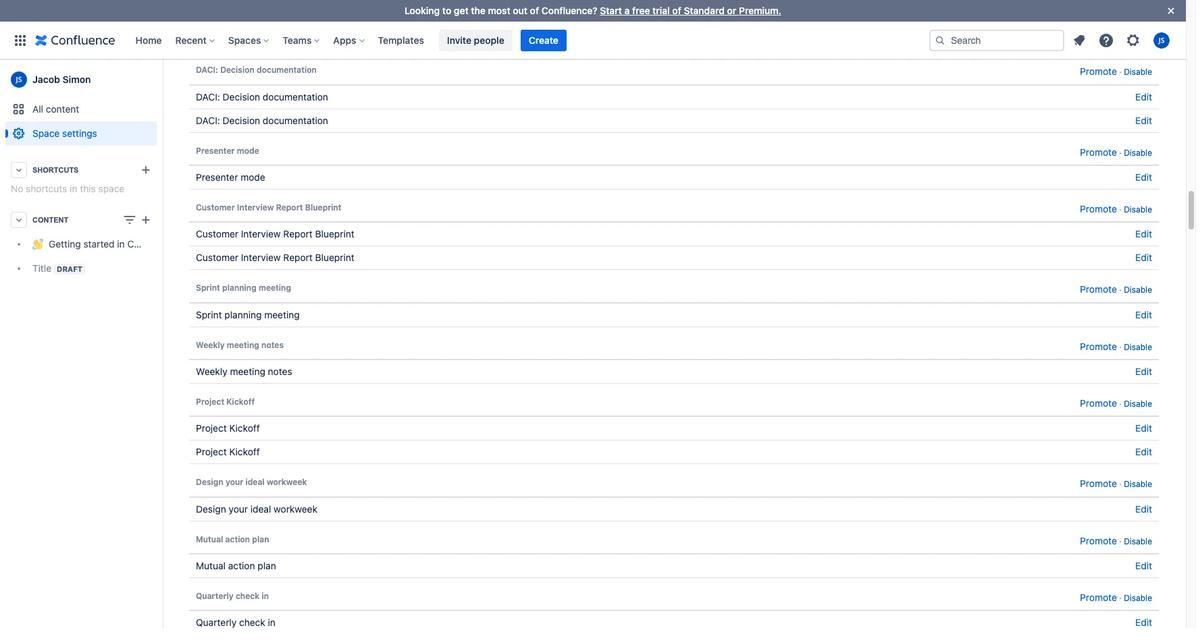 Task type: describe. For each thing, give the bounding box(es) containing it.
all content link
[[5, 97, 157, 122]]

content
[[32, 216, 68, 224]]

space
[[98, 183, 124, 195]]

2 disable link from the top
[[1124, 148, 1153, 158]]

6 edit from the top
[[1136, 229, 1153, 240]]

free
[[632, 5, 650, 16]]

Search field
[[930, 29, 1065, 51]]

1 vertical spatial kickoff
[[229, 423, 260, 435]]

home
[[135, 34, 162, 46]]

2 disable from the top
[[1124, 148, 1153, 158]]

1 weekly meeting notes from the top
[[196, 340, 284, 350]]

invite people button
[[439, 29, 513, 51]]

edit for daci: decision documentation
[[1136, 115, 1153, 126]]

2 customer interview report blueprint from the top
[[196, 229, 355, 240]]

this
[[80, 183, 96, 195]]

1 retrospective from the top
[[196, 10, 256, 22]]

templates
[[378, 34, 424, 46]]

all
[[32, 103, 43, 115]]

promote · disable for meeting
[[1080, 284, 1153, 295]]

promote button for meeting
[[1080, 282, 1117, 298]]

quarterly
[[196, 592, 234, 602]]

promote for documentation
[[1080, 66, 1117, 77]]

create link
[[521, 29, 567, 51]]

0 vertical spatial notes
[[261, 340, 284, 350]]

2 vertical spatial report
[[283, 252, 313, 264]]

edit for project kickoff
[[1136, 447, 1153, 458]]

start a free trial of standard or premium. link
[[600, 5, 782, 16]]

· for in
[[1120, 594, 1122, 604]]

0 vertical spatial kickoff
[[227, 397, 255, 407]]

start
[[600, 5, 622, 16]]

trial
[[653, 5, 670, 16]]

0 vertical spatial workweek
[[267, 478, 307, 488]]

appswitcher icon image
[[12, 32, 28, 48]]

jacob simon link
[[5, 66, 157, 93]]

get
[[454, 5, 469, 16]]

1 vertical spatial workweek
[[274, 504, 317, 515]]

1 edit from the top
[[1136, 10, 1153, 22]]

2 weekly meeting notes from the top
[[196, 366, 292, 378]]

1 customer interview report blueprint from the top
[[196, 203, 342, 213]]

1 design from the top
[[196, 478, 223, 488]]

draft
[[57, 265, 83, 274]]

2 vertical spatial decision
[[223, 115, 260, 126]]

2 weekly from the top
[[196, 366, 227, 378]]

promote · disable for plan
[[1080, 535, 1153, 547]]

recent
[[175, 34, 207, 46]]

promote for report
[[1080, 203, 1117, 215]]

· for report
[[1120, 205, 1122, 215]]

0 vertical spatial interview
[[237, 203, 274, 213]]

2 presenter mode from the top
[[196, 172, 265, 183]]

1 sprint planning meeting from the top
[[196, 283, 291, 293]]

2 of from the left
[[672, 5, 682, 16]]

1 vertical spatial planning
[[225, 309, 262, 321]]

1 daci: from the top
[[196, 65, 218, 75]]

edit for retrospective blueprint
[[1136, 34, 1153, 45]]

no
[[11, 183, 23, 195]]

jacob
[[32, 74, 60, 85]]

search image
[[935, 35, 946, 46]]

2 promote from the top
[[1080, 146, 1117, 158]]

0 vertical spatial report
[[276, 203, 303, 213]]

1 design your ideal workweek from the top
[[196, 478, 307, 488]]

2 mutual from the top
[[196, 561, 226, 572]]

1 retrospective blueprint from the top
[[196, 10, 298, 22]]

2 presenter from the top
[[196, 172, 238, 183]]

shortcuts button
[[5, 158, 157, 182]]

6 promote from the top
[[1080, 398, 1117, 409]]

edit for mutual action plan
[[1136, 561, 1153, 572]]

disable for ideal
[[1124, 480, 1153, 490]]

jacob simon
[[32, 74, 91, 85]]

1 vertical spatial report
[[283, 229, 313, 240]]

edit link for mutual action plan
[[1136, 561, 1153, 572]]

2 promote button from the top
[[1080, 144, 1117, 160]]

2 mutual action plan from the top
[[196, 561, 276, 572]]

1 customer from the top
[[196, 203, 235, 213]]

6 · from the top
[[1120, 399, 1122, 409]]

shortcuts
[[26, 183, 67, 195]]

promote for in
[[1080, 592, 1117, 604]]

2 · from the top
[[1120, 148, 1122, 158]]

content
[[46, 103, 79, 115]]

edit for weekly meeting notes
[[1136, 366, 1153, 378]]

3 daci: decision documentation from the top
[[196, 115, 328, 126]]

getting started in confluence
[[49, 239, 177, 250]]

premium.
[[739, 5, 782, 16]]

title
[[32, 263, 51, 274]]

3 edit from the top
[[1136, 91, 1153, 102]]

title draft
[[32, 263, 83, 274]]

disable for in
[[1124, 594, 1153, 604]]

quarterly check in
[[196, 592, 269, 602]]

a
[[625, 5, 630, 16]]

1 of from the left
[[530, 5, 539, 16]]

1 edit link from the top
[[1136, 10, 1153, 22]]

disable for plan
[[1124, 537, 1153, 547]]

check
[[236, 592, 260, 602]]

1 vertical spatial interview
[[241, 229, 281, 240]]

in for this
[[70, 183, 77, 195]]

edit link for sprint planning meeting
[[1136, 309, 1153, 321]]

promote · disable for in
[[1080, 592, 1153, 604]]

1 presenter mode from the top
[[196, 146, 259, 156]]

disable for documentation
[[1124, 67, 1153, 77]]

edit link for presenter mode
[[1136, 172, 1153, 183]]

settings
[[62, 128, 97, 139]]

0 vertical spatial planning
[[222, 283, 257, 293]]

apps button
[[329, 29, 370, 51]]

confluence?
[[542, 5, 598, 16]]

create a page image
[[138, 212, 154, 228]]

templates link
[[374, 29, 428, 51]]

disable link for meeting
[[1124, 285, 1153, 295]]

edit link for retrospective blueprint
[[1136, 34, 1153, 45]]

getting started in confluence link
[[5, 232, 177, 257]]

people
[[474, 34, 504, 46]]

1 vertical spatial ideal
[[251, 504, 271, 515]]

all content
[[32, 103, 79, 115]]

disable for report
[[1124, 205, 1153, 215]]

0 vertical spatial your
[[226, 478, 243, 488]]

2 sprint planning meeting from the top
[[196, 309, 300, 321]]

3 daci: from the top
[[196, 115, 220, 126]]

2 promote · disable from the top
[[1080, 146, 1153, 158]]

6 disable from the top
[[1124, 399, 1153, 409]]

edit link for customer interview report blueprint
[[1136, 252, 1153, 264]]



Task type: vqa. For each thing, say whether or not it's contained in the screenshot.
first Project from the bottom of the page
yes



Task type: locate. For each thing, give the bounding box(es) containing it.
promote button for in
[[1080, 590, 1117, 606]]

edit link for project kickoff
[[1136, 447, 1153, 458]]

promote button
[[1080, 64, 1117, 79], [1080, 144, 1117, 160], [1080, 201, 1117, 217], [1080, 282, 1117, 298], [1080, 339, 1117, 355], [1080, 396, 1117, 412], [1080, 476, 1117, 492], [1080, 533, 1117, 549], [1080, 590, 1117, 606]]

getting
[[49, 239, 81, 250]]

1 horizontal spatial of
[[672, 5, 682, 16]]

edit for design your ideal workweek
[[1136, 504, 1153, 515]]

the
[[471, 5, 486, 16]]

2 vertical spatial kickoff
[[229, 447, 260, 458]]

8 promote button from the top
[[1080, 533, 1117, 549]]

0 vertical spatial customer interview report blueprint
[[196, 203, 342, 213]]

1 daci: decision documentation from the top
[[196, 65, 317, 75]]

1 horizontal spatial in
[[117, 239, 125, 250]]

0 vertical spatial mode
[[237, 146, 259, 156]]

1 vertical spatial daci: decision documentation
[[196, 91, 328, 102]]

banner containing home
[[0, 21, 1186, 59]]

space settings
[[32, 128, 97, 139]]

· for ideal
[[1120, 480, 1122, 490]]

tree inside space element
[[5, 232, 177, 281]]

·
[[1120, 67, 1122, 77], [1120, 148, 1122, 158], [1120, 205, 1122, 215], [1120, 285, 1122, 295], [1120, 342, 1122, 352], [1120, 399, 1122, 409], [1120, 480, 1122, 490], [1120, 537, 1122, 547], [1120, 594, 1122, 604]]

1 vertical spatial plan
[[258, 561, 276, 572]]

2 horizontal spatial in
[[262, 592, 269, 602]]

notification icon image
[[1071, 32, 1088, 48]]

8 disable from the top
[[1124, 537, 1153, 547]]

space element
[[0, 59, 177, 629]]

promote button for notes
[[1080, 339, 1117, 355]]

blueprint
[[259, 10, 298, 22], [259, 34, 298, 45], [305, 203, 342, 213], [315, 229, 355, 240], [315, 252, 355, 264]]

2 edit from the top
[[1136, 34, 1153, 45]]

edit for customer interview report blueprint
[[1136, 252, 1153, 264]]

promote · disable
[[1080, 66, 1153, 77], [1080, 146, 1153, 158], [1080, 203, 1153, 215], [1080, 284, 1153, 295], [1080, 341, 1153, 352], [1080, 398, 1153, 409], [1080, 479, 1153, 490], [1080, 535, 1153, 547], [1080, 592, 1153, 604]]

space
[[32, 128, 60, 139]]

daci: decision documentation
[[196, 65, 317, 75], [196, 91, 328, 102], [196, 115, 328, 126]]

plan
[[252, 535, 269, 545], [258, 561, 276, 572]]

2 design from the top
[[196, 504, 226, 515]]

create
[[529, 34, 559, 46]]

shortcuts
[[32, 166, 79, 174]]

4 promote button from the top
[[1080, 282, 1117, 298]]

5 promote button from the top
[[1080, 339, 1117, 355]]

2 vertical spatial customer interview report blueprint
[[196, 252, 355, 264]]

4 disable link from the top
[[1124, 285, 1153, 295]]

disable link for in
[[1124, 594, 1153, 604]]

1 promote button from the top
[[1080, 64, 1117, 79]]

5 promote · disable from the top
[[1080, 341, 1153, 352]]

banner
[[0, 21, 1186, 59]]

retrospective blueprint
[[196, 10, 298, 22], [196, 34, 298, 45]]

in right started
[[117, 239, 125, 250]]

close image
[[1163, 3, 1180, 19]]

4 edit from the top
[[1136, 115, 1153, 126]]

1 weekly from the top
[[196, 340, 225, 350]]

9 promote from the top
[[1080, 592, 1117, 604]]

4 · from the top
[[1120, 285, 1122, 295]]

0 vertical spatial mutual action plan
[[196, 535, 269, 545]]

to
[[442, 5, 451, 16]]

8 edit from the top
[[1136, 309, 1153, 321]]

7 disable from the top
[[1124, 480, 1153, 490]]

4 promote from the top
[[1080, 284, 1117, 295]]

out
[[513, 5, 528, 16]]

9 disable from the top
[[1124, 594, 1153, 604]]

in left this
[[70, 183, 77, 195]]

1 vertical spatial mutual
[[196, 561, 226, 572]]

· for meeting
[[1120, 285, 1122, 295]]

3 project from the top
[[196, 447, 227, 458]]

1 sprint from the top
[[196, 283, 220, 293]]

1 mutual action plan from the top
[[196, 535, 269, 545]]

tree containing getting started in confluence
[[5, 232, 177, 281]]

disable link for notes
[[1124, 342, 1153, 352]]

documentation
[[257, 65, 317, 75], [263, 91, 328, 102], [263, 115, 328, 126]]

started
[[83, 239, 115, 250]]

1 vertical spatial project kickoff
[[196, 423, 260, 435]]

disable link for report
[[1124, 205, 1153, 215]]

7 · from the top
[[1120, 480, 1122, 490]]

0 vertical spatial ideal
[[246, 478, 265, 488]]

1 vertical spatial retrospective blueprint
[[196, 34, 298, 45]]

0 vertical spatial presenter
[[196, 146, 235, 156]]

spaces
[[228, 34, 261, 46]]

kickoff
[[227, 397, 255, 407], [229, 423, 260, 435], [229, 447, 260, 458]]

1 disable link from the top
[[1124, 67, 1153, 77]]

12 edit from the top
[[1136, 504, 1153, 515]]

interview
[[237, 203, 274, 213], [241, 229, 281, 240], [241, 252, 281, 264]]

promote
[[1080, 66, 1117, 77], [1080, 146, 1117, 158], [1080, 203, 1117, 215], [1080, 284, 1117, 295], [1080, 341, 1117, 352], [1080, 398, 1117, 409], [1080, 479, 1117, 490], [1080, 535, 1117, 547], [1080, 592, 1117, 604]]

mode
[[237, 146, 259, 156], [241, 172, 265, 183]]

home link
[[131, 29, 166, 51]]

space settings link
[[5, 122, 157, 146]]

promote for plan
[[1080, 535, 1117, 547]]

0 vertical spatial plan
[[252, 535, 269, 545]]

help icon image
[[1098, 32, 1115, 48]]

disable link for ideal
[[1124, 480, 1153, 490]]

meeting
[[259, 283, 291, 293], [264, 309, 300, 321], [227, 340, 259, 350], [230, 366, 265, 378]]

0 vertical spatial retrospective blueprint
[[196, 10, 298, 22]]

invite
[[447, 34, 472, 46]]

0 vertical spatial in
[[70, 183, 77, 195]]

1 vertical spatial decision
[[223, 91, 260, 102]]

8 disable link from the top
[[1124, 537, 1153, 547]]

2 customer from the top
[[196, 229, 238, 240]]

looking
[[405, 5, 440, 16]]

2 retrospective blueprint from the top
[[196, 34, 298, 45]]

promote · disable for notes
[[1080, 341, 1153, 352]]

edit link for daci: decision documentation
[[1136, 115, 1153, 126]]

1 vertical spatial customer interview report blueprint
[[196, 229, 355, 240]]

10 edit link from the top
[[1136, 423, 1153, 435]]

9 promote · disable from the top
[[1080, 592, 1153, 604]]

weekly meeting notes
[[196, 340, 284, 350], [196, 366, 292, 378]]

1 vertical spatial sprint
[[196, 309, 222, 321]]

edit
[[1136, 10, 1153, 22], [1136, 34, 1153, 45], [1136, 91, 1153, 102], [1136, 115, 1153, 126], [1136, 172, 1153, 183], [1136, 229, 1153, 240], [1136, 252, 1153, 264], [1136, 309, 1153, 321], [1136, 366, 1153, 378], [1136, 423, 1153, 435], [1136, 447, 1153, 458], [1136, 504, 1153, 515], [1136, 561, 1153, 572]]

8 promote from the top
[[1080, 535, 1117, 547]]

report
[[276, 203, 303, 213], [283, 229, 313, 240], [283, 252, 313, 264]]

0 vertical spatial design
[[196, 478, 223, 488]]

2 sprint from the top
[[196, 309, 222, 321]]

0 vertical spatial customer
[[196, 203, 235, 213]]

3 customer from the top
[[196, 252, 238, 264]]

in for confluence
[[117, 239, 125, 250]]

· for plan
[[1120, 537, 1122, 547]]

promote for notes
[[1080, 341, 1117, 352]]

4 promote · disable from the top
[[1080, 284, 1153, 295]]

0 vertical spatial daci: decision documentation
[[196, 65, 317, 75]]

1 vertical spatial daci:
[[196, 91, 220, 102]]

2 vertical spatial documentation
[[263, 115, 328, 126]]

disable link
[[1124, 67, 1153, 77], [1124, 148, 1153, 158], [1124, 205, 1153, 215], [1124, 285, 1153, 295], [1124, 342, 1153, 352], [1124, 399, 1153, 409], [1124, 480, 1153, 490], [1124, 537, 1153, 547], [1124, 594, 1153, 604]]

recent button
[[171, 29, 220, 51]]

0 vertical spatial action
[[225, 535, 250, 545]]

promote · disable for report
[[1080, 203, 1153, 215]]

8 edit link from the top
[[1136, 309, 1153, 321]]

edit for sprint planning meeting
[[1136, 309, 1153, 321]]

0 vertical spatial presenter mode
[[196, 146, 259, 156]]

1 vertical spatial customer
[[196, 229, 238, 240]]

11 edit from the top
[[1136, 447, 1153, 458]]

content button
[[5, 208, 157, 232]]

invite people
[[447, 34, 504, 46]]

project
[[196, 397, 224, 407], [196, 423, 227, 435], [196, 447, 227, 458]]

teams button
[[279, 29, 325, 51]]

promote · disable for documentation
[[1080, 66, 1153, 77]]

presenter mode
[[196, 146, 259, 156], [196, 172, 265, 183]]

project kickoff
[[196, 397, 255, 407], [196, 423, 260, 435], [196, 447, 260, 458]]

10 edit from the top
[[1136, 423, 1153, 435]]

1 project kickoff from the top
[[196, 397, 255, 407]]

9 · from the top
[[1120, 594, 1122, 604]]

decision
[[220, 65, 255, 75], [223, 91, 260, 102], [223, 115, 260, 126]]

promote button for report
[[1080, 201, 1117, 217]]

· for notes
[[1120, 342, 1122, 352]]

6 edit link from the top
[[1136, 229, 1153, 240]]

1 vertical spatial weekly meeting notes
[[196, 366, 292, 378]]

sprint planning meeting
[[196, 283, 291, 293], [196, 309, 300, 321]]

1 presenter from the top
[[196, 146, 235, 156]]

2 retrospective from the top
[[196, 34, 256, 45]]

3 customer interview report blueprint from the top
[[196, 252, 355, 264]]

6 promote button from the top
[[1080, 396, 1117, 412]]

edit link for design your ideal workweek
[[1136, 504, 1153, 515]]

2 vertical spatial project
[[196, 447, 227, 458]]

2 daci: decision documentation from the top
[[196, 91, 328, 102]]

disable for notes
[[1124, 342, 1153, 352]]

2 design your ideal workweek from the top
[[196, 504, 317, 515]]

7 edit from the top
[[1136, 252, 1153, 264]]

most
[[488, 5, 511, 16]]

6 promote · disable from the top
[[1080, 398, 1153, 409]]

7 promote button from the top
[[1080, 476, 1117, 492]]

5 disable link from the top
[[1124, 342, 1153, 352]]

0 vertical spatial sprint planning meeting
[[196, 283, 291, 293]]

settings icon image
[[1126, 32, 1142, 48]]

action up check
[[228, 561, 255, 572]]

0 vertical spatial sprint
[[196, 283, 220, 293]]

0 vertical spatial decision
[[220, 65, 255, 75]]

planning
[[222, 283, 257, 293], [225, 309, 262, 321]]

1 vertical spatial sprint planning meeting
[[196, 309, 300, 321]]

confluence
[[127, 239, 177, 250]]

0 vertical spatial retrospective
[[196, 10, 256, 22]]

1 vertical spatial design
[[196, 504, 226, 515]]

7 disable link from the top
[[1124, 480, 1153, 490]]

6 disable link from the top
[[1124, 399, 1153, 409]]

0 vertical spatial weekly meeting notes
[[196, 340, 284, 350]]

3 project kickoff from the top
[[196, 447, 260, 458]]

· for documentation
[[1120, 67, 1122, 77]]

weekly
[[196, 340, 225, 350], [196, 366, 227, 378]]

1 vertical spatial presenter mode
[[196, 172, 265, 183]]

teams
[[283, 34, 312, 46]]

sprint
[[196, 283, 220, 293], [196, 309, 222, 321]]

3 edit link from the top
[[1136, 91, 1153, 102]]

2 vertical spatial daci: decision documentation
[[196, 115, 328, 126]]

1 vertical spatial your
[[229, 504, 248, 515]]

1 promote from the top
[[1080, 66, 1117, 77]]

promote button for ideal
[[1080, 476, 1117, 492]]

3 promote · disable from the top
[[1080, 203, 1153, 215]]

2 vertical spatial project kickoff
[[196, 447, 260, 458]]

standard
[[684, 5, 725, 16]]

1 vertical spatial project
[[196, 423, 227, 435]]

7 promote from the top
[[1080, 479, 1117, 490]]

5 edit from the top
[[1136, 172, 1153, 183]]

3 promote from the top
[[1080, 203, 1117, 215]]

0 horizontal spatial in
[[70, 183, 77, 195]]

5 promote from the top
[[1080, 341, 1117, 352]]

0 vertical spatial mutual
[[196, 535, 223, 545]]

5 edit link from the top
[[1136, 172, 1153, 183]]

or
[[727, 5, 737, 16]]

change view image
[[122, 212, 138, 228]]

disable link for plan
[[1124, 537, 1153, 547]]

1 vertical spatial notes
[[268, 366, 292, 378]]

simon
[[62, 74, 91, 85]]

11 edit link from the top
[[1136, 447, 1153, 458]]

0 vertical spatial project kickoff
[[196, 397, 255, 407]]

customer interview report blueprint
[[196, 203, 342, 213], [196, 229, 355, 240], [196, 252, 355, 264]]

no shortcuts in this space
[[11, 183, 124, 195]]

in
[[70, 183, 77, 195], [117, 239, 125, 250], [262, 592, 269, 602]]

your profile and preferences image
[[1154, 32, 1170, 48]]

1 mutual from the top
[[196, 535, 223, 545]]

customer
[[196, 203, 235, 213], [196, 229, 238, 240], [196, 252, 238, 264]]

action up quarterly check in
[[225, 535, 250, 545]]

promote for ideal
[[1080, 479, 1117, 490]]

collapse sidebar image
[[147, 66, 177, 93]]

action
[[225, 535, 250, 545], [228, 561, 255, 572]]

add shortcut image
[[138, 162, 154, 178]]

1 vertical spatial action
[[228, 561, 255, 572]]

0 vertical spatial daci:
[[196, 65, 218, 75]]

notes
[[261, 340, 284, 350], [268, 366, 292, 378]]

1 vertical spatial design your ideal workweek
[[196, 504, 317, 515]]

2 daci: from the top
[[196, 91, 220, 102]]

0 vertical spatial project
[[196, 397, 224, 407]]

design your ideal workweek
[[196, 478, 307, 488], [196, 504, 317, 515]]

5 disable from the top
[[1124, 342, 1153, 352]]

13 edit from the top
[[1136, 561, 1153, 572]]

1 vertical spatial weekly
[[196, 366, 227, 378]]

1 vertical spatial mutual action plan
[[196, 561, 276, 572]]

1 promote · disable from the top
[[1080, 66, 1153, 77]]

3 · from the top
[[1120, 205, 1122, 215]]

8 · from the top
[[1120, 537, 1122, 547]]

promote · disable for ideal
[[1080, 479, 1153, 490]]

mutual action plan
[[196, 535, 269, 545], [196, 561, 276, 572]]

disable link for documentation
[[1124, 67, 1153, 77]]

1 · from the top
[[1120, 67, 1122, 77]]

1 vertical spatial in
[[117, 239, 125, 250]]

looking to get the most out of confluence? start a free trial of standard or premium.
[[405, 5, 782, 16]]

edit link for weekly meeting notes
[[1136, 366, 1153, 378]]

disable for meeting
[[1124, 285, 1153, 295]]

2 vertical spatial daci:
[[196, 115, 220, 126]]

1 vertical spatial documentation
[[263, 91, 328, 102]]

of right out
[[530, 5, 539, 16]]

4 disable from the top
[[1124, 285, 1153, 295]]

2 vertical spatial customer
[[196, 252, 238, 264]]

promote button for documentation
[[1080, 64, 1117, 79]]

apps
[[333, 34, 356, 46]]

project kickoff for edit link related to project kickoff
[[196, 447, 260, 458]]

2 vertical spatial interview
[[241, 252, 281, 264]]

0 vertical spatial weekly
[[196, 340, 225, 350]]

1 vertical spatial presenter
[[196, 172, 238, 183]]

disable
[[1124, 67, 1153, 77], [1124, 148, 1153, 158], [1124, 205, 1153, 215], [1124, 285, 1153, 295], [1124, 342, 1153, 352], [1124, 399, 1153, 409], [1124, 480, 1153, 490], [1124, 537, 1153, 547], [1124, 594, 1153, 604]]

in right check
[[262, 592, 269, 602]]

promote button for plan
[[1080, 533, 1117, 549]]

0 horizontal spatial of
[[530, 5, 539, 16]]

1 vertical spatial retrospective
[[196, 34, 256, 45]]

1 project from the top
[[196, 397, 224, 407]]

ideal
[[246, 478, 265, 488], [251, 504, 271, 515]]

9 promote button from the top
[[1080, 590, 1117, 606]]

9 disable link from the top
[[1124, 594, 1153, 604]]

1 vertical spatial mode
[[241, 172, 265, 183]]

3 promote button from the top
[[1080, 201, 1117, 217]]

confluence image
[[35, 32, 115, 48], [35, 32, 115, 48]]

promote for meeting
[[1080, 284, 1117, 295]]

0 vertical spatial design your ideal workweek
[[196, 478, 307, 488]]

2 project from the top
[[196, 423, 227, 435]]

mutual
[[196, 535, 223, 545], [196, 561, 226, 572]]

spaces button
[[224, 29, 275, 51]]

retrospective
[[196, 10, 256, 22], [196, 34, 256, 45]]

presenter
[[196, 146, 235, 156], [196, 172, 238, 183]]

of
[[530, 5, 539, 16], [672, 5, 682, 16]]

13 edit link from the top
[[1136, 561, 1153, 572]]

0 vertical spatial documentation
[[257, 65, 317, 75]]

global element
[[8, 21, 930, 59]]

project kickoff for fourth edit link from the bottom
[[196, 423, 260, 435]]

2 vertical spatial in
[[262, 592, 269, 602]]

tree
[[5, 232, 177, 281]]

edit for presenter mode
[[1136, 172, 1153, 183]]

4 edit link from the top
[[1136, 115, 1153, 126]]

7 promote · disable from the top
[[1080, 479, 1153, 490]]

of right the trial at the right
[[672, 5, 682, 16]]

in inside tree
[[117, 239, 125, 250]]

2 edit link from the top
[[1136, 34, 1153, 45]]



